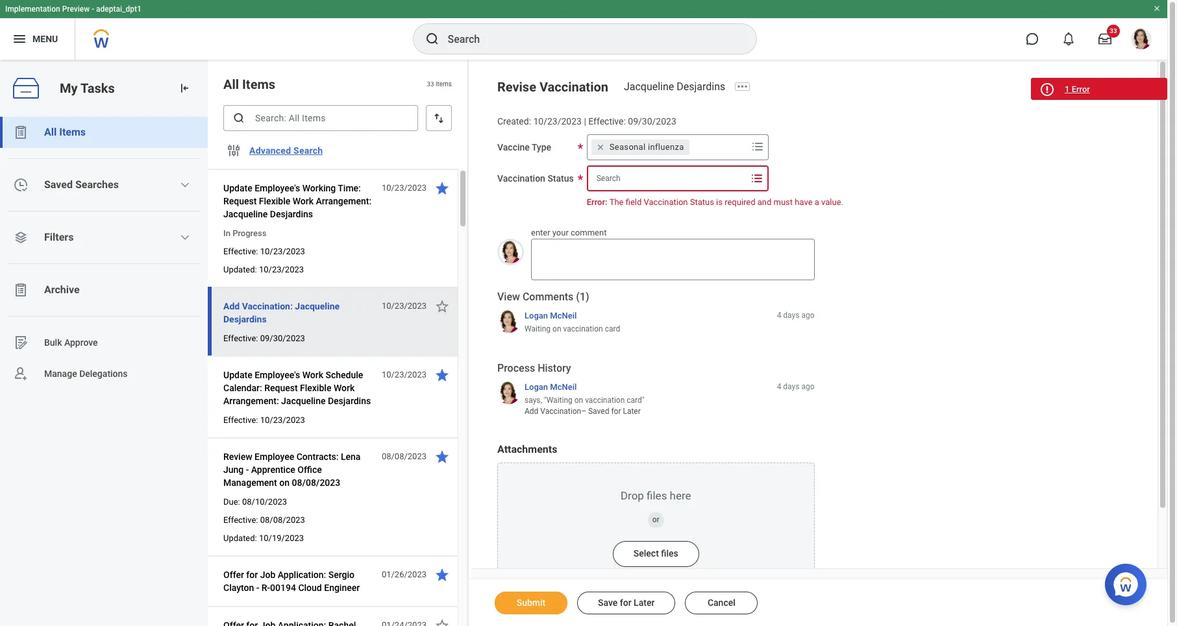 Task type: vqa. For each thing, say whether or not it's contained in the screenshot.
right Pipeline
no



Task type: locate. For each thing, give the bounding box(es) containing it.
0 vertical spatial update
[[223, 183, 252, 194]]

2 4 days ago from the top
[[777, 383, 815, 392]]

2 vertical spatial on
[[279, 478, 290, 488]]

submit
[[517, 598, 546, 609]]

09/30/2023 inside item list element
[[260, 334, 305, 344]]

1 vertical spatial update
[[223, 370, 252, 381]]

- up management
[[246, 465, 249, 475]]

1 update from the top
[[223, 183, 252, 194]]

|
[[584, 116, 586, 127]]

arrangement:
[[316, 196, 372, 207], [223, 396, 279, 407]]

ago inside process history "region"
[[802, 383, 815, 392]]

logan mcneil inside process history "region"
[[525, 383, 577, 392]]

for right save
[[620, 598, 632, 609]]

0 vertical spatial updated:
[[223, 265, 257, 275]]

items
[[242, 77, 275, 92], [59, 126, 86, 138]]

and
[[758, 197, 772, 207]]

clipboard image left archive at the top left of page
[[13, 283, 29, 298]]

0 horizontal spatial -
[[92, 5, 94, 14]]

my tasks element
[[0, 60, 208, 627]]

1 vertical spatial saved
[[588, 407, 609, 416]]

1 vertical spatial flexible
[[300, 383, 331, 394]]

1 vertical spatial for
[[246, 570, 258, 581]]

days inside process history "region"
[[783, 383, 800, 392]]

employee's
[[255, 183, 300, 194], [255, 370, 300, 381]]

1 vertical spatial items
[[59, 126, 86, 138]]

ago for view comments (1)
[[802, 311, 815, 320]]

star image for due: 08/10/2023
[[434, 449, 450, 465]]

logan up says,
[[525, 383, 548, 392]]

on up –
[[575, 396, 583, 406]]

33 button
[[1091, 25, 1120, 53]]

1 vertical spatial 08/08/2023
[[292, 478, 340, 488]]

chevron down image
[[180, 180, 190, 190]]

–
[[581, 407, 586, 416]]

0 vertical spatial all items
[[223, 77, 275, 92]]

all items
[[223, 77, 275, 92], [44, 126, 86, 138]]

attachments region
[[497, 443, 815, 594]]

logan mcneil button for comments
[[525, 310, 577, 322]]

33 left profile logan mcneil icon
[[1110, 27, 1118, 34]]

1 horizontal spatial all items
[[223, 77, 275, 92]]

1 logan mcneil from the top
[[525, 311, 577, 321]]

card"
[[627, 396, 645, 406]]

seasonal influenza, press delete to clear value. option
[[591, 139, 689, 155]]

0 vertical spatial flexible
[[259, 196, 290, 207]]

2 logan from the top
[[525, 383, 548, 392]]

"waiting
[[544, 396, 573, 406]]

33 inside button
[[1110, 27, 1118, 34]]

(1)
[[576, 291, 589, 303]]

add
[[223, 301, 240, 312], [525, 407, 539, 416]]

1 error
[[1065, 84, 1090, 94]]

4 days ago inside process history "region"
[[777, 383, 815, 392]]

0 vertical spatial on
[[553, 325, 561, 334]]

items inside button
[[59, 126, 86, 138]]

work left schedule
[[302, 370, 323, 381]]

0 vertical spatial 4 days ago
[[777, 311, 815, 320]]

0 vertical spatial later
[[623, 407, 641, 416]]

employee's for flexible
[[255, 183, 300, 194]]

effective: 10/23/2023 up employee
[[223, 416, 305, 425]]

1 vertical spatial logan
[[525, 383, 548, 392]]

jacqueline inside update employee's working time: request flexible work arrangement: jacqueline desjardins
[[223, 209, 268, 220]]

0 vertical spatial effective: 10/23/2023
[[223, 247, 305, 257]]

- inside menu banner
[[92, 5, 94, 14]]

jacqueline inside add vaccination: jacqueline desjardins
[[295, 301, 340, 312]]

update inside update employee's work schedule calendar: request flexible work arrangement: jacqueline desjardins
[[223, 370, 252, 381]]

0 horizontal spatial flexible
[[259, 196, 290, 207]]

0 vertical spatial items
[[242, 77, 275, 92]]

1 vertical spatial updated:
[[223, 534, 257, 544]]

all items inside button
[[44, 126, 86, 138]]

0 vertical spatial logan mcneil
[[525, 311, 577, 321]]

0 horizontal spatial arrangement:
[[223, 396, 279, 407]]

advanced search button
[[244, 138, 328, 164]]

logan mcneil
[[525, 311, 577, 321], [525, 383, 577, 392]]

jacqueline inside update employee's work schedule calendar: request flexible work arrangement: jacqueline desjardins
[[281, 396, 326, 407]]

menu button
[[0, 18, 75, 60]]

08/08/2023
[[382, 452, 427, 462], [292, 478, 340, 488], [260, 516, 305, 525]]

4 inside process history "region"
[[777, 383, 782, 392]]

1 vertical spatial 4 days ago
[[777, 383, 815, 392]]

ago
[[802, 311, 815, 320], [802, 383, 815, 392]]

x small image
[[594, 141, 607, 154]]

1 vertical spatial search image
[[232, 112, 245, 125]]

updated:
[[223, 265, 257, 275], [223, 534, 257, 544]]

for up ‎- at the bottom left
[[246, 570, 258, 581]]

a
[[815, 197, 819, 207]]

transformation import image
[[178, 82, 191, 95]]

flexible down schedule
[[300, 383, 331, 394]]

inbox large image
[[1099, 32, 1112, 45]]

type
[[532, 142, 551, 152]]

1 ago from the top
[[802, 311, 815, 320]]

jacqueline desjardins
[[624, 81, 726, 93]]

08/08/2023 up the 10/19/2023
[[260, 516, 305, 525]]

later right save
[[634, 598, 655, 609]]

0 horizontal spatial all items
[[44, 126, 86, 138]]

2 employee's from the top
[[255, 370, 300, 381]]

vaccination inside says, "waiting on vaccination card" add vaccination – saved for later
[[585, 396, 625, 406]]

list
[[0, 117, 208, 390]]

0 vertical spatial -
[[92, 5, 94, 14]]

vaccination
[[563, 325, 603, 334], [585, 396, 625, 406]]

09/30/2023 up seasonal influenza
[[628, 116, 677, 127]]

08/08/2023 inside the review employee contracts: lena jung - apprentice office management on 08/08/2023
[[292, 478, 340, 488]]

1 horizontal spatial on
[[553, 325, 561, 334]]

0 vertical spatial saved
[[44, 179, 73, 191]]

1 vertical spatial days
[[783, 383, 800, 392]]

filters
[[44, 231, 74, 244]]

arrangement: down the calendar:
[[223, 396, 279, 407]]

1 updated: from the top
[[223, 265, 257, 275]]

1 horizontal spatial status
[[690, 197, 714, 207]]

1 vertical spatial on
[[575, 396, 583, 406]]

cloud
[[298, 583, 322, 594]]

clipboard image for archive
[[13, 283, 29, 298]]

0 vertical spatial ago
[[802, 311, 815, 320]]

clipboard image up clock check image
[[13, 125, 29, 140]]

1 vertical spatial arrangement:
[[223, 396, 279, 407]]

time:
[[338, 183, 361, 194]]

updated: down the in progress
[[223, 265, 257, 275]]

- right preview
[[92, 5, 94, 14]]

star image
[[1041, 82, 1057, 97], [434, 181, 450, 196], [434, 299, 450, 314], [434, 449, 450, 465], [434, 568, 450, 583], [434, 618, 450, 627]]

1 vertical spatial request
[[264, 383, 298, 394]]

0 horizontal spatial 09/30/2023
[[260, 334, 305, 344]]

updated: down effective: 08/08/2023
[[223, 534, 257, 544]]

notifications large image
[[1062, 32, 1075, 45]]

for for save for later
[[620, 598, 632, 609]]

submit button
[[495, 592, 568, 615]]

1 vertical spatial 33
[[427, 81, 434, 88]]

33
[[1110, 27, 1118, 34], [427, 81, 434, 88]]

logan inside process history "region"
[[525, 383, 548, 392]]

0 horizontal spatial request
[[223, 196, 257, 207]]

0 horizontal spatial on
[[279, 478, 290, 488]]

1 horizontal spatial items
[[242, 77, 275, 92]]

1 vertical spatial logan mcneil button
[[525, 382, 577, 393]]

clipboard image inside archive button
[[13, 283, 29, 298]]

1 employee's from the top
[[255, 183, 300, 194]]

1 vertical spatial status
[[690, 197, 714, 207]]

1 vertical spatial later
[[634, 598, 655, 609]]

employee's for request
[[255, 370, 300, 381]]

effective: down due:
[[223, 516, 258, 525]]

search image
[[424, 31, 440, 47], [232, 112, 245, 125]]

review employee contracts: lena jung - apprentice office management on 08/08/2023 button
[[223, 449, 375, 491]]

1 logan mcneil button from the top
[[525, 310, 577, 322]]

Search: All Items text field
[[223, 105, 418, 131]]

request up the in progress
[[223, 196, 257, 207]]

enter your comment
[[531, 228, 607, 238]]

vaccination
[[540, 79, 608, 95], [497, 173, 545, 184], [644, 197, 688, 207], [541, 407, 581, 416]]

process history region
[[497, 361, 815, 421]]

2 logan mcneil button from the top
[[525, 382, 577, 393]]

work down schedule
[[334, 383, 355, 394]]

2 horizontal spatial on
[[575, 396, 583, 406]]

on inside the review employee contracts: lena jung - apprentice office management on 08/08/2023
[[279, 478, 290, 488]]

manage
[[44, 369, 77, 379]]

updated: for update employee's working time: request flexible work arrangement: jacqueline desjardins
[[223, 265, 257, 275]]

1 vertical spatial logan mcneil
[[525, 383, 577, 392]]

2 4 from the top
[[777, 383, 782, 392]]

2 vertical spatial for
[[620, 598, 632, 609]]

1 horizontal spatial 33
[[1110, 27, 1118, 34]]

search image up the 33 items
[[424, 31, 440, 47]]

effective: down the calendar:
[[223, 416, 258, 425]]

0 horizontal spatial 33
[[427, 81, 434, 88]]

0 horizontal spatial all
[[44, 126, 57, 138]]

the
[[610, 197, 624, 207]]

update up the calendar:
[[223, 370, 252, 381]]

0 vertical spatial 4
[[777, 311, 782, 320]]

justify image
[[12, 31, 27, 47]]

flexible inside update employee's work schedule calendar: request flexible work arrangement: jacqueline desjardins
[[300, 383, 331, 394]]

1 horizontal spatial arrangement:
[[316, 196, 372, 207]]

employee's photo (logan mcneil) image
[[497, 239, 524, 266]]

logan mcneil up waiting
[[525, 311, 577, 321]]

manage delegations
[[44, 369, 128, 379]]

0 horizontal spatial saved
[[44, 179, 73, 191]]

1 4 from the top
[[777, 311, 782, 320]]

1 horizontal spatial add
[[525, 407, 539, 416]]

logan for comments
[[525, 311, 548, 321]]

update employee's work schedule calendar: request flexible work arrangement: jacqueline desjardins button
[[223, 368, 375, 409]]

clipboard image
[[13, 125, 29, 140], [13, 283, 29, 298]]

mcneil up "waiting
[[550, 383, 577, 392]]

08/08/2023 right the lena
[[382, 452, 427, 462]]

in progress
[[223, 229, 267, 238]]

0 vertical spatial arrangement:
[[316, 196, 372, 207]]

jacqueline up seasonal influenza
[[624, 81, 674, 93]]

status left is
[[690, 197, 714, 207]]

1 vertical spatial clipboard image
[[13, 283, 29, 298]]

0 horizontal spatial add
[[223, 301, 240, 312]]

delegations
[[79, 369, 128, 379]]

prompts image
[[750, 139, 766, 154], [749, 171, 765, 186]]

1 horizontal spatial search image
[[424, 31, 440, 47]]

vaccine type
[[497, 142, 551, 152]]

saved searches button
[[0, 170, 208, 201]]

1 clipboard image from the top
[[13, 125, 29, 140]]

all right the transformation import image
[[223, 77, 239, 92]]

employee's down advanced
[[255, 183, 300, 194]]

jacqueline right vaccination: at the top left of page
[[295, 301, 340, 312]]

search image up configure image
[[232, 112, 245, 125]]

logan mcneil for history
[[525, 383, 577, 392]]

add down says,
[[525, 407, 539, 416]]

work
[[293, 196, 314, 207], [302, 370, 323, 381], [334, 383, 355, 394]]

for inside offer for job application: sergio clayton ‎- r-00194 cloud engineer
[[246, 570, 258, 581]]

add left vaccination: at the top left of page
[[223, 301, 240, 312]]

33 inside item list element
[[427, 81, 434, 88]]

0 vertical spatial all
[[223, 77, 239, 92]]

all inside button
[[44, 126, 57, 138]]

0 vertical spatial logan mcneil button
[[525, 310, 577, 322]]

33 left items
[[427, 81, 434, 88]]

for right –
[[611, 407, 621, 416]]

logan mcneil button up waiting
[[525, 310, 577, 322]]

0 vertical spatial 33
[[1110, 27, 1118, 34]]

implementation preview -   adeptai_dpt1
[[5, 5, 141, 14]]

in
[[223, 229, 230, 238]]

logan mcneil button inside process history "region"
[[525, 382, 577, 393]]

on right waiting
[[553, 325, 561, 334]]

logan up waiting
[[525, 311, 548, 321]]

flexible up progress
[[259, 196, 290, 207]]

history
[[538, 362, 571, 374]]

0 vertical spatial for
[[611, 407, 621, 416]]

1 vertical spatial ago
[[802, 383, 815, 392]]

adeptai_dpt1
[[96, 5, 141, 14]]

2 ago from the top
[[802, 383, 815, 392]]

0 horizontal spatial items
[[59, 126, 86, 138]]

0 vertical spatial prompts image
[[750, 139, 766, 154]]

on
[[553, 325, 561, 334], [575, 396, 583, 406], [279, 478, 290, 488]]

logan mcneil up "waiting
[[525, 383, 577, 392]]

exclamation image
[[1042, 85, 1052, 95]]

1 vertical spatial all items
[[44, 126, 86, 138]]

effective: right |
[[589, 116, 626, 127]]

arrangement: down 'time:'
[[316, 196, 372, 207]]

select files
[[634, 549, 678, 559]]

1 vertical spatial vaccination
[[585, 396, 625, 406]]

1 vertical spatial mcneil
[[550, 383, 577, 392]]

review employee contracts: lena jung - apprentice office management on 08/08/2023
[[223, 452, 361, 488]]

1 vertical spatial work
[[302, 370, 323, 381]]

contracts:
[[297, 452, 339, 462]]

2 logan mcneil from the top
[[525, 383, 577, 392]]

vaccine
[[497, 142, 530, 152]]

flexible
[[259, 196, 290, 207], [300, 383, 331, 394]]

2 updated: from the top
[[223, 534, 257, 544]]

1 horizontal spatial -
[[246, 465, 249, 475]]

must
[[774, 197, 793, 207]]

4 days ago for view comments (1)
[[777, 311, 815, 320]]

days for process history
[[783, 383, 800, 392]]

0 vertical spatial employee's
[[255, 183, 300, 194]]

later
[[623, 407, 641, 416], [634, 598, 655, 609]]

work inside update employee's working time: request flexible work arrangement: jacqueline desjardins
[[293, 196, 314, 207]]

1 vertical spatial effective: 10/23/2023
[[223, 416, 305, 425]]

update employee's working time: request flexible work arrangement: jacqueline desjardins button
[[223, 181, 375, 222]]

desjardins inside add vaccination: jacqueline desjardins
[[223, 314, 267, 325]]

comment
[[571, 228, 607, 238]]

work down the working
[[293, 196, 314, 207]]

cancel
[[708, 598, 736, 609]]

33 for 33 items
[[427, 81, 434, 88]]

-
[[92, 5, 94, 14], [246, 465, 249, 475]]

mcneil
[[550, 311, 577, 321], [550, 383, 577, 392]]

1 days from the top
[[783, 311, 800, 320]]

items inside item list element
[[242, 77, 275, 92]]

1 vertical spatial 09/30/2023
[[260, 334, 305, 344]]

for inside action bar region
[[620, 598, 632, 609]]

1 vertical spatial employee's
[[255, 370, 300, 381]]

09/30/2023
[[628, 116, 677, 127], [260, 334, 305, 344]]

calendar:
[[223, 383, 262, 394]]

update inside update employee's working time: request flexible work arrangement: jacqueline desjardins
[[223, 183, 252, 194]]

update down configure image
[[223, 183, 252, 194]]

field
[[626, 197, 642, 207]]

jacqueline up the in progress
[[223, 209, 268, 220]]

4
[[777, 311, 782, 320], [777, 383, 782, 392]]

effective: 10/23/2023
[[223, 247, 305, 257], [223, 416, 305, 425]]

says, "waiting on vaccination card" add vaccination – saved for later
[[525, 396, 645, 416]]

add vaccination: jacqueline desjardins button
[[223, 299, 375, 327]]

0 vertical spatial work
[[293, 196, 314, 207]]

request inside update employee's working time: request flexible work arrangement: jacqueline desjardins
[[223, 196, 257, 207]]

select
[[634, 549, 659, 559]]

later down card"
[[623, 407, 641, 416]]

0 vertical spatial days
[[783, 311, 800, 320]]

vaccination down "waiting
[[541, 407, 581, 416]]

all up saved searches at the top
[[44, 126, 57, 138]]

saved
[[44, 179, 73, 191], [588, 407, 609, 416]]

saved right clock check image
[[44, 179, 73, 191]]

review
[[223, 452, 252, 462]]

Search Workday  search field
[[448, 25, 730, 53]]

1 4 days ago from the top
[[777, 311, 815, 320]]

1 vertical spatial -
[[246, 465, 249, 475]]

jacqueline down schedule
[[281, 396, 326, 407]]

0 horizontal spatial status
[[548, 173, 574, 184]]

1 horizontal spatial flexible
[[300, 383, 331, 394]]

saved right –
[[588, 407, 609, 416]]

2 clipboard image from the top
[[13, 283, 29, 298]]

0 vertical spatial status
[[548, 173, 574, 184]]

influenza
[[648, 142, 684, 152]]

vaccination up –
[[585, 396, 625, 406]]

archive button
[[0, 275, 208, 306]]

add inside says, "waiting on vaccination card" add vaccination – saved for later
[[525, 407, 539, 416]]

updated: for review employee contracts: lena jung - apprentice office management on 08/08/2023
[[223, 534, 257, 544]]

0 vertical spatial request
[[223, 196, 257, 207]]

job
[[260, 570, 276, 581]]

later inside says, "waiting on vaccination card" add vaccination – saved for later
[[623, 407, 641, 416]]

request right the calendar:
[[264, 383, 298, 394]]

2 update from the top
[[223, 370, 252, 381]]

effective: 08/08/2023
[[223, 516, 305, 525]]

mcneil inside process history "region"
[[550, 383, 577, 392]]

0 vertical spatial clipboard image
[[13, 125, 29, 140]]

employee's up the calendar:
[[255, 370, 300, 381]]

1 horizontal spatial all
[[223, 77, 239, 92]]

implementation
[[5, 5, 60, 14]]

1 vertical spatial add
[[525, 407, 539, 416]]

0 vertical spatial add
[[223, 301, 240, 312]]

logan mcneil button up "waiting
[[525, 382, 577, 393]]

1 horizontal spatial saved
[[588, 407, 609, 416]]

1 horizontal spatial request
[[264, 383, 298, 394]]

employee's inside update employee's work schedule calendar: request flexible work arrangement: jacqueline desjardins
[[255, 370, 300, 381]]

item list element
[[208, 60, 469, 627]]

vaccination left card
[[563, 325, 603, 334]]

saved searches
[[44, 179, 119, 191]]

0 vertical spatial logan
[[525, 311, 548, 321]]

fullscreen image
[[1111, 82, 1127, 97]]

0 vertical spatial 09/30/2023
[[628, 116, 677, 127]]

1 mcneil from the top
[[550, 311, 577, 321]]

1 vertical spatial 4
[[777, 383, 782, 392]]

1 vertical spatial all
[[44, 126, 57, 138]]

mcneil up waiting on vaccination card at the bottom of the page
[[550, 311, 577, 321]]

1 logan from the top
[[525, 311, 548, 321]]

0 vertical spatial mcneil
[[550, 311, 577, 321]]

effective: 09/30/2023
[[223, 334, 305, 344]]

08/08/2023 down office
[[292, 478, 340, 488]]

sort image
[[433, 112, 446, 125]]

effective: 10/23/2023 up updated: 10/23/2023
[[223, 247, 305, 257]]

2 mcneil from the top
[[550, 383, 577, 392]]

on down apprentice
[[279, 478, 290, 488]]

vaccination down vaccination status field
[[644, 197, 688, 207]]

rename image
[[13, 335, 29, 351]]

vaccination status
[[497, 173, 574, 184]]

status down type at the top left
[[548, 173, 574, 184]]

clipboard image inside all items button
[[13, 125, 29, 140]]

employee's inside update employee's working time: request flexible work arrangement: jacqueline desjardins
[[255, 183, 300, 194]]

lena
[[341, 452, 361, 462]]

2 days from the top
[[783, 383, 800, 392]]

10/23/2023
[[534, 116, 582, 127], [382, 183, 427, 193], [260, 247, 305, 257], [259, 265, 304, 275], [382, 301, 427, 311], [382, 370, 427, 380], [260, 416, 305, 425]]

01/26/2023
[[382, 570, 427, 580]]

1 vertical spatial prompts image
[[749, 171, 765, 186]]

09/30/2023 down add vaccination: jacqueline desjardins
[[260, 334, 305, 344]]

vaccination inside says, "waiting on vaccination card" add vaccination – saved for later
[[541, 407, 581, 416]]



Task type: describe. For each thing, give the bounding box(es) containing it.
1 horizontal spatial 09/30/2023
[[628, 116, 677, 127]]

engineer
[[324, 583, 360, 594]]

tasks
[[80, 80, 115, 96]]

‎-
[[256, 583, 259, 594]]

desjardins inside update employee's work schedule calendar: request flexible work arrangement: jacqueline desjardins
[[328, 396, 371, 407]]

bulk approve link
[[0, 327, 208, 358]]

for for offer for job application: sergio clayton ‎- r-00194 cloud engineer
[[246, 570, 258, 581]]

manage delegations link
[[0, 358, 208, 390]]

mcneil for comments
[[550, 311, 577, 321]]

later inside button
[[634, 598, 655, 609]]

logan mcneil for comments
[[525, 311, 577, 321]]

saved inside dropdown button
[[44, 179, 73, 191]]

created:
[[497, 116, 531, 127]]

search
[[294, 145, 323, 156]]

enter
[[531, 228, 550, 238]]

jung
[[223, 465, 244, 475]]

update employee's work schedule calendar: request flexible work arrangement: jacqueline desjardins
[[223, 370, 371, 407]]

4 days ago for process history
[[777, 383, 815, 392]]

preview
[[62, 5, 90, 14]]

star image for in progress
[[434, 181, 450, 196]]

1 effective: 10/23/2023 from the top
[[223, 247, 305, 257]]

error:
[[587, 197, 607, 207]]

menu banner
[[0, 0, 1168, 60]]

0 vertical spatial vaccination
[[563, 325, 603, 334]]

33 items
[[427, 81, 452, 88]]

star image for effective: 09/30/2023
[[434, 299, 450, 314]]

profile logan mcneil image
[[1131, 29, 1152, 52]]

employee
[[255, 452, 294, 462]]

33 for 33
[[1110, 27, 1118, 34]]

bulk
[[44, 337, 62, 348]]

process history
[[497, 362, 571, 374]]

jacqueline desjardins element
[[624, 81, 733, 93]]

revise
[[497, 79, 536, 95]]

clock check image
[[13, 177, 29, 193]]

update for update employee's work schedule calendar: request flexible work arrangement: jacqueline desjardins
[[223, 370, 252, 381]]

0 vertical spatial search image
[[424, 31, 440, 47]]

files
[[661, 549, 678, 559]]

attachments
[[497, 443, 557, 456]]

desjardins inside update employee's working time: request flexible work arrangement: jacqueline desjardins
[[270, 209, 313, 220]]

save for later
[[598, 598, 655, 609]]

2 effective: 10/23/2023 from the top
[[223, 416, 305, 425]]

vaccination:
[[242, 301, 293, 312]]

offer
[[223, 570, 244, 581]]

logan for history
[[525, 383, 548, 392]]

Vaccination Status field
[[588, 167, 748, 190]]

apprentice
[[251, 465, 295, 475]]

filters button
[[0, 222, 208, 253]]

request inside update employee's work schedule calendar: request flexible work arrangement: jacqueline desjardins
[[264, 383, 298, 394]]

error
[[1072, 84, 1090, 94]]

items
[[436, 81, 452, 88]]

created: 10/23/2023 | effective: 09/30/2023
[[497, 116, 677, 127]]

2 vertical spatial work
[[334, 383, 355, 394]]

advanced search
[[249, 145, 323, 156]]

arrangement: inside update employee's working time: request flexible work arrangement: jacqueline desjardins
[[316, 196, 372, 207]]

select files button
[[613, 541, 699, 567]]

saved inside says, "waiting on vaccination card" add vaccination – saved for later
[[588, 407, 609, 416]]

cancel button
[[685, 592, 758, 615]]

application:
[[278, 570, 326, 581]]

ago for process history
[[802, 383, 815, 392]]

close environment banner image
[[1153, 5, 1161, 12]]

add vaccination: jacqueline desjardins
[[223, 301, 340, 325]]

management
[[223, 478, 277, 488]]

office
[[298, 465, 322, 475]]

vaccination down the vaccine type
[[497, 173, 545, 184]]

vaccination up |
[[540, 79, 608, 95]]

all inside item list element
[[223, 77, 239, 92]]

for inside says, "waiting on vaccination card" add vaccination – saved for later
[[611, 407, 621, 416]]

value.
[[822, 197, 844, 207]]

clayton
[[223, 583, 254, 594]]

clipboard image for all items
[[13, 125, 29, 140]]

update for update employee's working time: request flexible work arrangement: jacqueline desjardins
[[223, 183, 252, 194]]

waiting on vaccination card
[[525, 325, 620, 334]]

required
[[725, 197, 756, 207]]

4 for view comments (1)
[[777, 311, 782, 320]]

star image for 01/26/2023
[[434, 568, 450, 583]]

view comments (1)
[[497, 291, 589, 303]]

mcneil for history
[[550, 383, 577, 392]]

seasonal influenza
[[610, 142, 684, 152]]

r-
[[262, 583, 270, 594]]

1 error button
[[1031, 78, 1168, 100]]

00194
[[270, 583, 296, 594]]

progress
[[233, 229, 267, 238]]

comments
[[523, 291, 574, 303]]

days for view comments (1)
[[783, 311, 800, 320]]

- inside the review employee contracts: lena jung - apprentice office management on 08/08/2023
[[246, 465, 249, 475]]

08/10/2023
[[242, 497, 287, 507]]

chevron down image
[[180, 232, 190, 243]]

searches
[[75, 179, 119, 191]]

logan mcneil button for history
[[525, 382, 577, 393]]

perspective image
[[13, 230, 29, 245]]

list containing all items
[[0, 117, 208, 390]]

sergio
[[328, 570, 355, 581]]

view
[[497, 291, 520, 303]]

flexible inside update employee's working time: request flexible work arrangement: jacqueline desjardins
[[259, 196, 290, 207]]

process
[[497, 362, 535, 374]]

effective: down the in progress
[[223, 247, 258, 257]]

2 vertical spatial 08/08/2023
[[260, 516, 305, 525]]

action bar region
[[469, 579, 1168, 627]]

star image
[[434, 368, 450, 383]]

4 for process history
[[777, 383, 782, 392]]

all items inside item list element
[[223, 77, 275, 92]]

enter your comment text field
[[531, 239, 815, 280]]

seasonal
[[610, 142, 646, 152]]

advanced
[[249, 145, 291, 156]]

your
[[553, 228, 569, 238]]

arrangement: inside update employee's work schedule calendar: request flexible work arrangement: jacqueline desjardins
[[223, 396, 279, 407]]

0 vertical spatial 08/08/2023
[[382, 452, 427, 462]]

add inside add vaccination: jacqueline desjardins
[[223, 301, 240, 312]]

my
[[60, 80, 78, 96]]

card
[[605, 325, 620, 334]]

10/19/2023
[[259, 534, 304, 544]]

approve
[[64, 337, 98, 348]]

on inside says, "waiting on vaccination card" add vaccination – saved for later
[[575, 396, 583, 406]]

working
[[302, 183, 336, 194]]

0 horizontal spatial search image
[[232, 112, 245, 125]]

effective: down vaccination: at the top left of page
[[223, 334, 258, 344]]

updated: 10/23/2023
[[223, 265, 304, 275]]

due: 08/10/2023
[[223, 497, 287, 507]]

user plus image
[[13, 366, 29, 382]]

my tasks
[[60, 80, 115, 96]]

says,
[[525, 396, 542, 406]]

updated: 10/19/2023
[[223, 534, 304, 544]]

seasonal influenza element
[[610, 141, 684, 153]]

is
[[716, 197, 723, 207]]

configure image
[[226, 143, 242, 158]]



